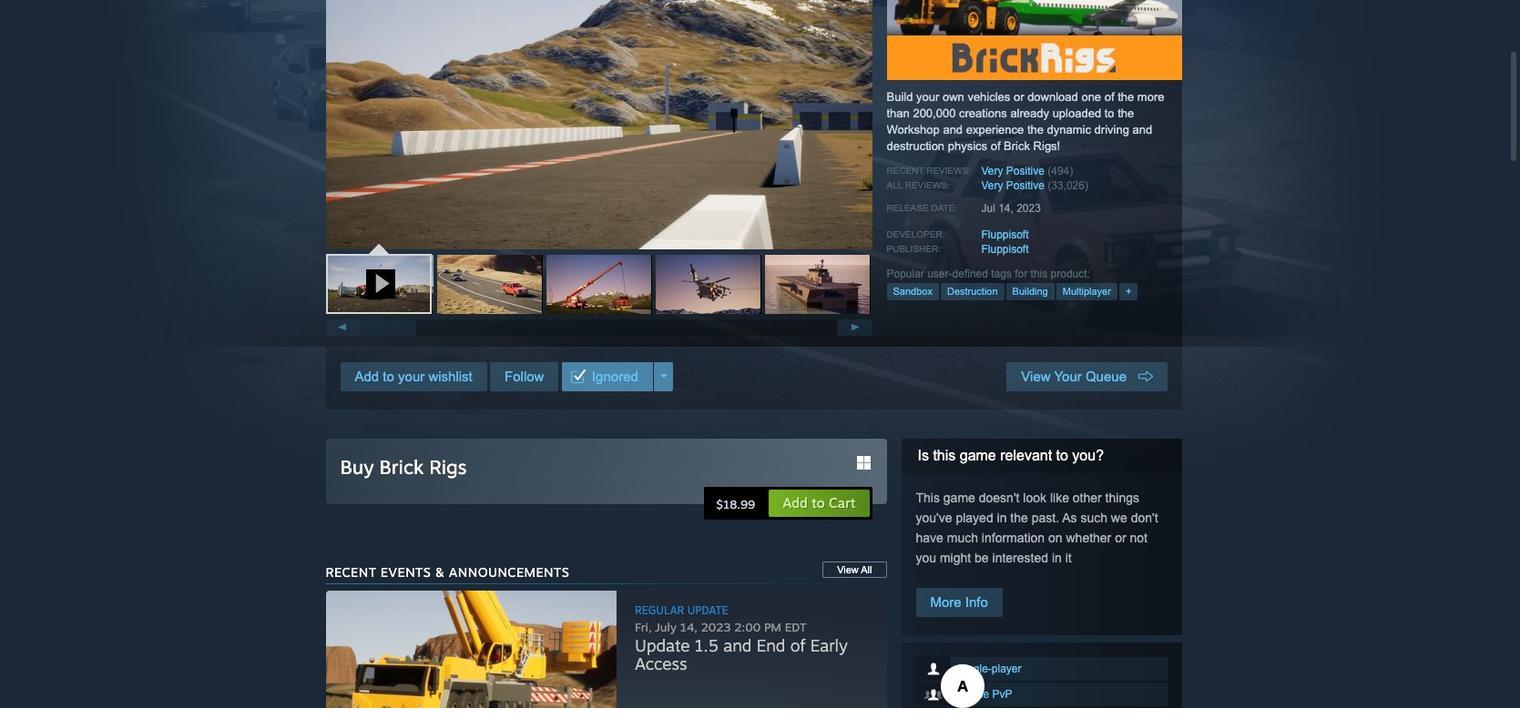 Task type: describe. For each thing, give the bounding box(es) containing it.
popular
[[887, 268, 924, 281]]

0 horizontal spatial brick
[[379, 455, 424, 479]]

for
[[1015, 268, 1028, 281]]

reviews: for very positive (494)
[[926, 166, 971, 176]]

1 vertical spatial of
[[991, 139, 1001, 153]]

buy brick rigs
[[340, 455, 467, 479]]

multiplayer
[[1063, 286, 1111, 297]]

add to cart
[[782, 495, 856, 512]]

single-player
[[958, 663, 1021, 676]]

0 horizontal spatial 2023
[[701, 620, 731, 635]]

add to cart link
[[768, 489, 870, 518]]

building link
[[1006, 283, 1054, 301]]

1.5
[[695, 636, 719, 656]]

0 horizontal spatial your
[[398, 369, 425, 384]]

have
[[916, 531, 943, 546]]

online
[[958, 689, 989, 701]]

experience
[[966, 123, 1024, 137]]

game inside this game doesn't look like other things you've played in the past. as such we don't have much information on whether or not you might be interested in it
[[943, 491, 975, 505]]

regular update
[[635, 604, 728, 618]]

popular user-defined tags for this product:
[[887, 268, 1090, 281]]

more info link
[[916, 588, 1003, 618]]

rigs!
[[1033, 139, 1060, 153]]

the inside this game doesn't look like other things you've played in the past. as such we don't have much information on whether or not you might be interested in it
[[1010, 511, 1028, 526]]

view all link
[[823, 562, 887, 578]]

reviews: for very positive (33,026)
[[905, 180, 950, 190]]

we
[[1111, 511, 1127, 526]]

other
[[1073, 491, 1102, 505]]

0 vertical spatial update
[[687, 604, 728, 618]]

fri, july 14, 2023
[[635, 620, 731, 635]]

pm
[[764, 620, 781, 635]]

such
[[1081, 511, 1108, 526]]

not
[[1130, 531, 1148, 546]]

user-
[[927, 268, 952, 281]]

recent reviews:
[[887, 166, 971, 176]]

sandbox
[[893, 286, 933, 297]]

follow
[[505, 369, 544, 384]]

relevant
[[1000, 448, 1052, 464]]

positive for (33,026)
[[1006, 179, 1045, 192]]

0 vertical spatial 14,
[[998, 202, 1014, 215]]

doesn't
[[979, 491, 1020, 505]]

or inside build your own vehicles or download one of the more than 200,000 creations already uploaded to the workshop and experience the dynamic driving and destruction physics of brick rigs!
[[1014, 90, 1024, 104]]

single-player link
[[916, 658, 1167, 681]]

online pvp link
[[916, 683, 1167, 707]]

cart
[[829, 495, 856, 512]]

0 vertical spatial game
[[960, 448, 996, 464]]

creations
[[959, 107, 1007, 120]]

is this game relevant to you?
[[918, 448, 1104, 464]]

queue
[[1086, 369, 1127, 384]]

don't
[[1131, 511, 1158, 526]]

add to your wishlist link
[[340, 362, 487, 392]]

july
[[655, 620, 677, 635]]

rigs
[[429, 455, 467, 479]]

early
[[810, 636, 848, 656]]

workshop
[[887, 123, 940, 137]]

edt
[[785, 620, 807, 635]]

the up driving
[[1118, 107, 1134, 120]]

0 horizontal spatial in
[[997, 511, 1007, 526]]

download
[[1027, 90, 1078, 104]]

date:
[[931, 203, 957, 213]]

add for add to your wishlist
[[355, 369, 379, 384]]

is
[[918, 448, 929, 464]]

+
[[1126, 286, 1132, 297]]

release date:
[[887, 203, 957, 213]]

1 horizontal spatial this
[[1031, 268, 1048, 281]]

destruction
[[947, 286, 998, 297]]

defined
[[952, 268, 988, 281]]

single-
[[958, 663, 992, 676]]

this game doesn't look like other things you've played in the past. as such we don't have much information on whether or not you might be interested in it
[[916, 491, 1158, 566]]

developer:
[[887, 230, 945, 240]]

end
[[757, 636, 785, 656]]

to inside build your own vehicles or download one of the more than 200,000 creations already uploaded to the workshop and experience the dynamic driving and destruction physics of brick rigs!
[[1105, 107, 1114, 120]]

info
[[965, 595, 988, 610]]

2:00 pm edt
[[734, 620, 807, 635]]

whether
[[1066, 531, 1111, 546]]

already
[[1010, 107, 1049, 120]]

the down already
[[1027, 123, 1044, 137]]

sandbox link
[[887, 283, 939, 301]]

view your queue link
[[1007, 362, 1167, 392]]

200,000
[[913, 107, 956, 120]]

it
[[1065, 551, 1072, 566]]

view your queue
[[1021, 369, 1138, 384]]

jul 14, 2023
[[981, 202, 1041, 215]]

fluppisoft link for publisher:
[[981, 243, 1029, 256]]

you
[[916, 551, 936, 566]]

release
[[887, 203, 929, 213]]

publisher:
[[887, 244, 941, 254]]



Task type: vqa. For each thing, say whether or not it's contained in the screenshot.
7 FREE
no



Task type: locate. For each thing, give the bounding box(es) containing it.
view for view all
[[837, 565, 859, 576]]

interested
[[992, 551, 1048, 566]]

pvp
[[992, 689, 1012, 701]]

2 positive from the top
[[1006, 179, 1045, 192]]

1 vertical spatial 14,
[[680, 620, 698, 635]]

update 1.5 and end of early access
[[635, 636, 848, 674]]

2:00
[[734, 620, 761, 635]]

update
[[687, 604, 728, 618], [635, 636, 690, 656]]

2 vertical spatial of
[[790, 636, 806, 656]]

1 horizontal spatial recent
[[887, 166, 924, 176]]

wishlist
[[428, 369, 472, 384]]

of inside update 1.5 and end of early access
[[790, 636, 806, 656]]

2023 down very positive (33,026)
[[1017, 202, 1041, 215]]

vehicles
[[968, 90, 1010, 104]]

1 vertical spatial game
[[943, 491, 975, 505]]

1 horizontal spatial 14,
[[998, 202, 1014, 215]]

0 vertical spatial or
[[1014, 90, 1024, 104]]

you've
[[916, 511, 952, 526]]

the up the information
[[1010, 511, 1028, 526]]

2 horizontal spatial and
[[1133, 123, 1152, 137]]

1 horizontal spatial all
[[887, 180, 903, 190]]

0 vertical spatial view
[[1021, 369, 1051, 384]]

like
[[1050, 491, 1069, 505]]

player
[[992, 663, 1021, 676]]

or
[[1014, 90, 1024, 104], [1115, 531, 1126, 546]]

game up doesn't
[[960, 448, 996, 464]]

1 horizontal spatial and
[[943, 123, 963, 137]]

view
[[1021, 369, 1051, 384], [837, 565, 859, 576]]

ignored
[[588, 369, 638, 384]]

0 vertical spatial your
[[916, 90, 939, 104]]

recent for recent reviews:
[[887, 166, 924, 176]]

positive up very positive (33,026)
[[1006, 165, 1045, 178]]

add left wishlist
[[355, 369, 379, 384]]

1 vertical spatial view
[[837, 565, 859, 576]]

more info
[[930, 595, 988, 610]]

might
[[940, 551, 971, 566]]

1 vertical spatial all
[[861, 565, 872, 576]]

add
[[355, 369, 379, 384], [782, 495, 808, 512]]

0 vertical spatial all
[[887, 180, 903, 190]]

regular
[[635, 604, 684, 618]]

and right driving
[[1133, 123, 1152, 137]]

played
[[956, 511, 993, 526]]

in left it
[[1052, 551, 1062, 566]]

0 vertical spatial 2023
[[1017, 202, 1041, 215]]

fluppisoft down the jul 14, 2023
[[981, 229, 1029, 241]]

and inside update 1.5 and end of early access
[[723, 636, 752, 656]]

add for add to cart
[[782, 495, 808, 512]]

your
[[916, 90, 939, 104], [398, 369, 425, 384]]

information
[[982, 531, 1045, 546]]

1 vertical spatial very
[[981, 179, 1003, 192]]

brick right 'buy'
[[379, 455, 424, 479]]

recent for recent events & announcements
[[326, 565, 377, 580]]

or up already
[[1014, 90, 1024, 104]]

2 fluppisoft from the top
[[981, 243, 1029, 256]]

look
[[1023, 491, 1047, 505]]

1 vertical spatial in
[[1052, 551, 1062, 566]]

the left more
[[1118, 90, 1134, 104]]

game
[[960, 448, 996, 464], [943, 491, 975, 505]]

0 horizontal spatial or
[[1014, 90, 1024, 104]]

your
[[1054, 369, 1082, 384]]

very up jul
[[981, 179, 1003, 192]]

1 vertical spatial or
[[1115, 531, 1126, 546]]

the
[[1118, 90, 1134, 104], [1118, 107, 1134, 120], [1027, 123, 1044, 137], [1010, 511, 1028, 526]]

14,
[[998, 202, 1014, 215], [680, 620, 698, 635]]

1 vertical spatial add
[[782, 495, 808, 512]]

0 vertical spatial fluppisoft
[[981, 229, 1029, 241]]

past.
[[1032, 511, 1059, 526]]

0 horizontal spatial and
[[723, 636, 752, 656]]

0 vertical spatial add
[[355, 369, 379, 384]]

destruction link
[[941, 283, 1004, 301]]

things
[[1105, 491, 1139, 505]]

0 vertical spatial reviews:
[[926, 166, 971, 176]]

view down cart
[[837, 565, 859, 576]]

destruction
[[887, 139, 945, 153]]

update inside update 1.5 and end of early access
[[635, 636, 690, 656]]

2 very from the top
[[981, 179, 1003, 192]]

1 horizontal spatial in
[[1052, 551, 1062, 566]]

(494)
[[1048, 165, 1073, 178]]

0 vertical spatial very
[[981, 165, 1003, 178]]

than
[[887, 107, 910, 120]]

update up fri, july 14, 2023
[[687, 604, 728, 618]]

more
[[930, 595, 962, 610]]

0 vertical spatial in
[[997, 511, 1007, 526]]

buy
[[340, 455, 374, 479]]

events
[[381, 565, 431, 580]]

1 horizontal spatial view
[[1021, 369, 1051, 384]]

1 vertical spatial positive
[[1006, 179, 1045, 192]]

build your own vehicles or download one of the more than 200,000 creations already uploaded to the workshop and experience the dynamic driving and destruction physics of brick rigs!
[[887, 90, 1164, 153]]

fluppisoft link up the tags
[[981, 243, 1029, 256]]

product:
[[1051, 268, 1090, 281]]

0 horizontal spatial of
[[790, 636, 806, 656]]

1 vertical spatial 2023
[[701, 620, 731, 635]]

to left you?
[[1056, 448, 1068, 464]]

all up the release on the top right of the page
[[887, 180, 903, 190]]

own
[[943, 90, 964, 104]]

1 vertical spatial fluppisoft
[[981, 243, 1029, 256]]

building
[[1012, 286, 1048, 297]]

2 horizontal spatial of
[[1104, 90, 1114, 104]]

update down july
[[635, 636, 690, 656]]

reviews: down physics
[[926, 166, 971, 176]]

tags
[[991, 268, 1012, 281]]

view all
[[837, 565, 872, 576]]

1 vertical spatial update
[[635, 636, 690, 656]]

reviews:
[[926, 166, 971, 176], [905, 180, 950, 190]]

be
[[975, 551, 989, 566]]

1 very from the top
[[981, 165, 1003, 178]]

recent
[[887, 166, 924, 176], [326, 565, 377, 580]]

all reviews:
[[887, 180, 950, 190]]

0 horizontal spatial this
[[933, 448, 956, 464]]

1 vertical spatial this
[[933, 448, 956, 464]]

and up physics
[[943, 123, 963, 137]]

multiplayer link
[[1056, 283, 1117, 301]]

very for very positive (494)
[[981, 165, 1003, 178]]

0 vertical spatial recent
[[887, 166, 924, 176]]

0 vertical spatial this
[[1031, 268, 1048, 281]]

fluppisoft link down the jul 14, 2023
[[981, 229, 1029, 241]]

0 horizontal spatial add
[[355, 369, 379, 384]]

1 vertical spatial recent
[[326, 565, 377, 580]]

very for very positive (33,026)
[[981, 179, 1003, 192]]

very positive (33,026)
[[981, 179, 1088, 192]]

this right "is"
[[933, 448, 956, 464]]

view for view your queue
[[1021, 369, 1051, 384]]

view inside "link"
[[1021, 369, 1051, 384]]

view left your
[[1021, 369, 1051, 384]]

brick
[[1004, 139, 1030, 153], [379, 455, 424, 479]]

or inside this game doesn't look like other things you've played in the past. as such we don't have much information on whether or not you might be interested in it
[[1115, 531, 1126, 546]]

fluppisoft up the tags
[[981, 243, 1029, 256]]

brick inside build your own vehicles or download one of the more than 200,000 creations already uploaded to the workshop and experience the dynamic driving and destruction physics of brick rigs!
[[1004, 139, 1030, 153]]

2023 up the 1.5
[[701, 620, 731, 635]]

very down physics
[[981, 165, 1003, 178]]

all left you
[[861, 565, 872, 576]]

to left wishlist
[[383, 369, 394, 384]]

your left wishlist
[[398, 369, 425, 384]]

driving
[[1094, 123, 1129, 137]]

1 vertical spatial fluppisoft link
[[981, 243, 1029, 256]]

1 horizontal spatial your
[[916, 90, 939, 104]]

1 vertical spatial your
[[398, 369, 425, 384]]

0 vertical spatial of
[[1104, 90, 1114, 104]]

in down doesn't
[[997, 511, 1007, 526]]

1 horizontal spatial 2023
[[1017, 202, 1041, 215]]

positive
[[1006, 165, 1045, 178], [1006, 179, 1045, 192]]

add left cart
[[782, 495, 808, 512]]

your inside build your own vehicles or download one of the more than 200,000 creations already uploaded to the workshop and experience the dynamic driving and destruction physics of brick rigs!
[[916, 90, 939, 104]]

this right for
[[1031, 268, 1048, 281]]

to left cart
[[812, 495, 825, 512]]

one
[[1081, 90, 1101, 104]]

brick up very positive (494)
[[1004, 139, 1030, 153]]

or left 'not' on the bottom right of the page
[[1115, 531, 1126, 546]]

of right one
[[1104, 90, 1114, 104]]

announcements
[[449, 565, 569, 580]]

0 horizontal spatial 14,
[[680, 620, 698, 635]]

your up 200,000
[[916, 90, 939, 104]]

1 horizontal spatial brick
[[1004, 139, 1030, 153]]

0 vertical spatial positive
[[1006, 165, 1045, 178]]

in
[[997, 511, 1007, 526], [1052, 551, 1062, 566]]

more
[[1137, 90, 1164, 104]]

recent events & announcements
[[326, 565, 569, 580]]

positive down very positive (494)
[[1006, 179, 1045, 192]]

1 vertical spatial reviews:
[[905, 180, 950, 190]]

of down edt
[[790, 636, 806, 656]]

reviews: down recent reviews:
[[905, 180, 950, 190]]

0 horizontal spatial view
[[837, 565, 859, 576]]

on
[[1048, 531, 1063, 546]]

recent up the all reviews:
[[887, 166, 924, 176]]

14, right jul
[[998, 202, 1014, 215]]

1 fluppisoft from the top
[[981, 229, 1029, 241]]

and down 2:00
[[723, 636, 752, 656]]

1 vertical spatial brick
[[379, 455, 424, 479]]

recent left events
[[326, 565, 377, 580]]

0 vertical spatial brick
[[1004, 139, 1030, 153]]

fluppisoft link for developer:
[[981, 229, 1029, 241]]

game up played
[[943, 491, 975, 505]]

all
[[887, 180, 903, 190], [861, 565, 872, 576]]

(33,026)
[[1048, 179, 1088, 192]]

fri,
[[635, 620, 652, 635]]

fluppisoft for publisher:
[[981, 243, 1029, 256]]

very positive (494)
[[981, 165, 1073, 178]]

of
[[1104, 90, 1114, 104], [991, 139, 1001, 153], [790, 636, 806, 656]]

2 fluppisoft link from the top
[[981, 243, 1029, 256]]

1 horizontal spatial add
[[782, 495, 808, 512]]

you?
[[1072, 448, 1104, 464]]

1 fluppisoft link from the top
[[981, 229, 1029, 241]]

14, down regular update
[[680, 620, 698, 635]]

1 positive from the top
[[1006, 165, 1045, 178]]

of down experience
[[991, 139, 1001, 153]]

to up driving
[[1105, 107, 1114, 120]]

this
[[1031, 268, 1048, 281], [933, 448, 956, 464]]

positive for (494)
[[1006, 165, 1045, 178]]

to
[[1105, 107, 1114, 120], [383, 369, 394, 384], [1056, 448, 1068, 464], [812, 495, 825, 512]]

1 horizontal spatial of
[[991, 139, 1001, 153]]

online pvp
[[958, 689, 1012, 701]]

fluppisoft for developer:
[[981, 229, 1029, 241]]

add to your wishlist
[[355, 369, 472, 384]]

0 horizontal spatial recent
[[326, 565, 377, 580]]

0 horizontal spatial all
[[861, 565, 872, 576]]

as
[[1062, 511, 1077, 526]]

1 horizontal spatial or
[[1115, 531, 1126, 546]]

0 vertical spatial fluppisoft link
[[981, 229, 1029, 241]]

jul
[[981, 202, 995, 215]]



